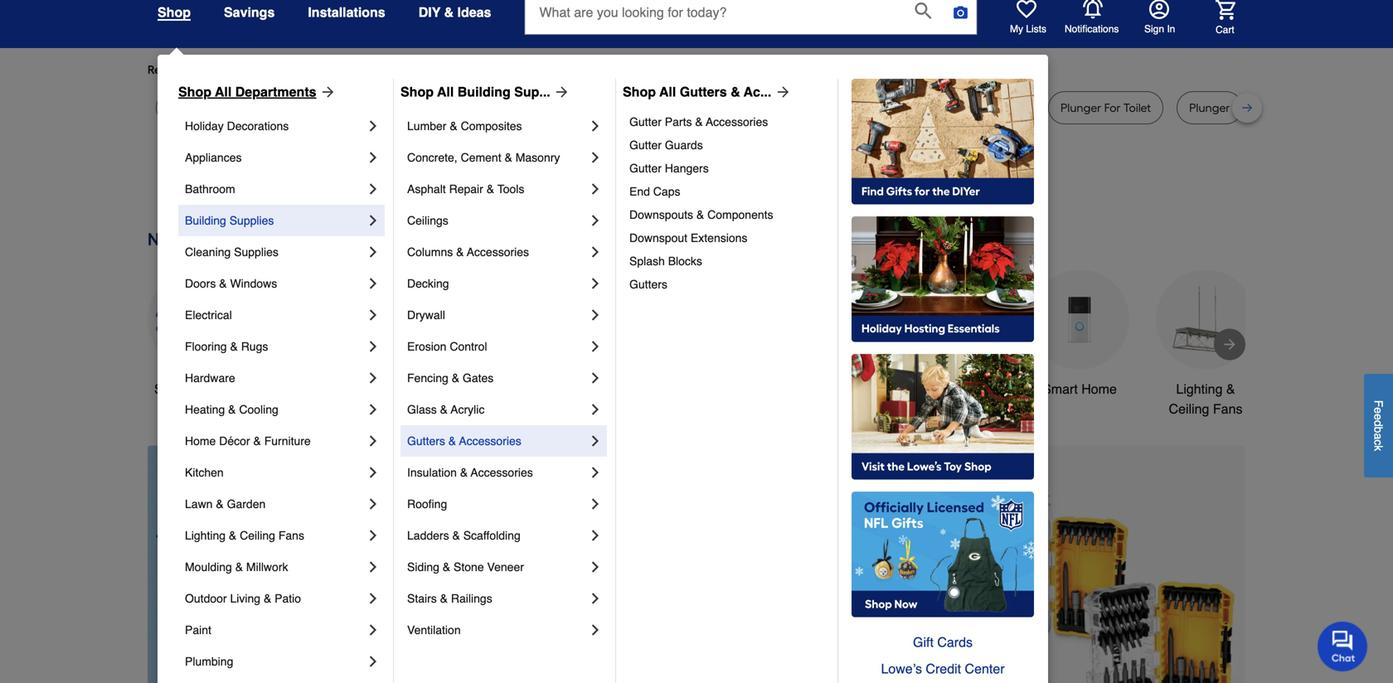Task type: locate. For each thing, give the bounding box(es) containing it.
3 shop from the left
[[623, 84, 656, 100]]

center
[[965, 662, 1005, 677]]

chevron right image for drywall
[[587, 307, 604, 324]]

1 vertical spatial building
[[185, 214, 226, 227]]

up to 50 percent off select tools and accessories. image
[[442, 446, 1246, 684]]

0 horizontal spatial building
[[185, 214, 226, 227]]

lighting & ceiling fans inside button
[[1169, 382, 1243, 417]]

2 shop from the left
[[401, 84, 434, 100]]

2 vertical spatial gutter
[[630, 162, 662, 175]]

outdoor up equipment
[[780, 382, 828, 397]]

outdoor inside outdoor tools & equipment
[[780, 382, 828, 397]]

home up kitchen
[[185, 435, 216, 448]]

1 horizontal spatial outdoor
[[780, 382, 828, 397]]

0 horizontal spatial ceiling
[[240, 529, 275, 543]]

0 vertical spatial decorations
[[227, 119, 289, 133]]

concrete, cement & masonry
[[407, 151, 560, 164]]

2 horizontal spatial shop
[[623, 84, 656, 100]]

shop down recommended
[[178, 84, 212, 100]]

decorations inside button
[[540, 401, 611, 417]]

lighting
[[1177, 382, 1223, 397], [185, 529, 226, 543]]

arrow right image
[[551, 84, 571, 100], [1215, 591, 1232, 608]]

arrow right image inside shop all departments link
[[317, 84, 336, 100]]

0 horizontal spatial plunger
[[1061, 101, 1102, 115]]

chevron right image
[[365, 118, 382, 134], [587, 118, 604, 134], [587, 149, 604, 166], [365, 181, 382, 197], [365, 244, 382, 260], [587, 244, 604, 260], [365, 275, 382, 292], [365, 307, 382, 324], [365, 370, 382, 387], [587, 402, 604, 418], [365, 433, 382, 450], [365, 465, 382, 481], [365, 496, 382, 513], [587, 528, 604, 544], [365, 559, 382, 576], [365, 622, 382, 639], [587, 622, 604, 639]]

shop up recommended
[[158, 5, 191, 20]]

search image
[[915, 3, 932, 19]]

lowe's home improvement notification center image
[[1083, 0, 1103, 19]]

shop these last-minute gifts. $99 or less. quantities are limited and won't last. image
[[148, 446, 416, 684]]

& inside "link"
[[453, 529, 460, 543]]

more suggestions for you
[[331, 63, 466, 77]]

asphalt repair & tools link
[[407, 173, 587, 205]]

0 horizontal spatial fans
[[279, 529, 304, 543]]

splash
[[630, 255, 665, 268]]

windows
[[230, 277, 277, 290]]

supplies up windows
[[234, 246, 279, 259]]

electrical
[[185, 309, 232, 322]]

1 shop from the left
[[178, 84, 212, 100]]

2 you from the left
[[446, 63, 466, 77]]

visit the lowe's toy shop. image
[[852, 354, 1035, 480]]

shop up heating
[[154, 382, 185, 397]]

snake for drain snake
[[925, 101, 957, 115]]

all for deals
[[189, 382, 203, 397]]

chevron right image for electrical
[[365, 307, 382, 324]]

control
[[450, 340, 487, 353]]

gutter up end at the top of page
[[630, 162, 662, 175]]

lowe's credit center link
[[852, 656, 1035, 683]]

plumbing link
[[185, 646, 365, 678]]

bathroom inside button
[[925, 382, 983, 397]]

0 horizontal spatial snake
[[370, 101, 403, 115]]

toilet down the sign at the top
[[1124, 101, 1152, 115]]

equipment
[[796, 401, 860, 417]]

1 horizontal spatial snake
[[773, 101, 806, 115]]

1 horizontal spatial toilet
[[995, 101, 1023, 115]]

0 horizontal spatial shop
[[178, 84, 212, 100]]

0 vertical spatial lighting & ceiling fans
[[1169, 382, 1243, 417]]

accessories for columns & accessories
[[467, 246, 529, 259]]

chevron right image for lighting & ceiling fans
[[365, 528, 382, 544]]

shop
[[158, 5, 191, 20], [154, 382, 185, 397]]

2 horizontal spatial tools
[[832, 382, 863, 397]]

lowe's home improvement lists image
[[1017, 0, 1037, 19]]

departments
[[235, 84, 317, 100]]

accessories for gutters & accessories
[[459, 435, 522, 448]]

arrow right image inside shop all building sup... link
[[551, 84, 571, 100]]

snake right "drain"
[[925, 101, 957, 115]]

tools up 'glass & acrylic' at the left bottom of page
[[434, 382, 465, 397]]

ladders & scaffolding link
[[407, 520, 587, 552]]

1 horizontal spatial home
[[1082, 382, 1117, 397]]

0 horizontal spatial home
[[185, 435, 216, 448]]

1 horizontal spatial lighting
[[1177, 382, 1223, 397]]

outdoor down moulding
[[185, 592, 227, 606]]

for
[[281, 63, 296, 77], [429, 63, 444, 77], [406, 101, 422, 115], [809, 101, 825, 115], [1105, 101, 1121, 115]]

components
[[708, 208, 774, 222]]

0 horizontal spatial decorations
[[227, 119, 289, 133]]

fans inside lighting & ceiling fans button
[[1214, 401, 1243, 417]]

2 e from the top
[[1373, 414, 1386, 420]]

arrow right image for shop all gutters & ac...
[[772, 84, 792, 100]]

0 horizontal spatial plumbing
[[425, 101, 475, 115]]

0 vertical spatial building
[[458, 84, 511, 100]]

supplies up the cleaning supplies
[[230, 214, 274, 227]]

diy & ideas button
[[419, 0, 492, 27]]

snake for plumbing snake for toilet
[[773, 101, 806, 115]]

c
[[1373, 440, 1386, 446]]

guards
[[665, 139, 703, 152]]

shop all building sup...
[[401, 84, 551, 100]]

chevron right image for stairs & railings
[[587, 591, 604, 607]]

1 horizontal spatial plunger
[[1190, 101, 1231, 115]]

lighting inside button
[[1177, 382, 1223, 397]]

shop all gutters & ac... link
[[623, 82, 792, 102]]

shop all gutters & ac...
[[623, 84, 772, 100]]

0 horizontal spatial bathroom
[[185, 183, 235, 196]]

plumbing
[[425, 101, 475, 115], [720, 101, 770, 115]]

0 vertical spatial bathroom
[[185, 183, 235, 196]]

shop inside button
[[154, 382, 185, 397]]

0 vertical spatial gutter
[[630, 115, 662, 129]]

decorations down christmas
[[540, 401, 611, 417]]

arrow left image
[[456, 591, 473, 608]]

& inside lighting & ceiling fans
[[1227, 382, 1236, 397]]

0 horizontal spatial gutters
[[407, 435, 445, 448]]

1 vertical spatial lighting
[[185, 529, 226, 543]]

0 vertical spatial fans
[[1214, 401, 1243, 417]]

electrical link
[[185, 299, 365, 331]]

gutter guards
[[630, 139, 703, 152]]

0 horizontal spatial tools
[[434, 382, 465, 397]]

outdoor for outdoor tools & equipment
[[780, 382, 828, 397]]

doors & windows
[[185, 277, 277, 290]]

None search field
[[525, 0, 978, 50]]

gutters & accessories
[[407, 435, 522, 448]]

smart
[[1043, 382, 1078, 397]]

0 vertical spatial home
[[1082, 382, 1117, 397]]

find gifts for the diyer. image
[[852, 79, 1035, 205]]

chevron right image for hardware
[[365, 370, 382, 387]]

shop up gutter guards
[[623, 84, 656, 100]]

2 plunger from the left
[[1190, 101, 1231, 115]]

0 vertical spatial lighting
[[1177, 382, 1223, 397]]

downspouts & components
[[630, 208, 774, 222]]

lowe's home improvement cart image
[[1216, 0, 1236, 20]]

arrow right image for shop all departments
[[317, 84, 336, 100]]

building up composites
[[458, 84, 511, 100]]

chevron right image for asphalt repair & tools
[[587, 181, 604, 197]]

1 vertical spatial gutter
[[630, 139, 662, 152]]

all up snake for plumbing
[[437, 84, 454, 100]]

insulation
[[407, 466, 457, 480]]

all inside the shop all deals button
[[189, 382, 203, 397]]

1 horizontal spatial gutters
[[630, 278, 668, 291]]

doors
[[185, 277, 216, 290]]

gutter for gutter hangers
[[630, 162, 662, 175]]

gutter hangers link
[[630, 157, 826, 180]]

1 snake from the left
[[370, 101, 403, 115]]

patio
[[275, 592, 301, 606]]

2 toilet from the left
[[995, 101, 1023, 115]]

1 vertical spatial ceiling
[[240, 529, 275, 543]]

chevron right image for roofing
[[587, 496, 604, 513]]

outdoor tools & equipment
[[780, 382, 875, 417]]

2 vertical spatial gutters
[[407, 435, 445, 448]]

gutter parts & accessories link
[[630, 110, 826, 134]]

chevron right image for home décor & furniture
[[365, 433, 382, 450]]

decorations
[[227, 119, 289, 133], [540, 401, 611, 417]]

tools up ceilings link
[[498, 183, 525, 196]]

splash blocks link
[[630, 250, 826, 273]]

you up shop all building sup...
[[446, 63, 466, 77]]

holiday hosting essentials. image
[[852, 217, 1035, 343]]

0 vertical spatial outdoor
[[780, 382, 828, 397]]

1 vertical spatial outdoor
[[185, 592, 227, 606]]

fans
[[1214, 401, 1243, 417], [279, 529, 304, 543]]

gutter for gutter guards
[[630, 139, 662, 152]]

officially licensed n f l gifts. shop now. image
[[852, 492, 1035, 618]]

all down recommended searches for you
[[215, 84, 232, 100]]

0 vertical spatial gutters
[[680, 84, 727, 100]]

0 horizontal spatial outdoor
[[185, 592, 227, 606]]

more suggestions for you link
[[331, 61, 479, 78]]

1 horizontal spatial plumbing
[[720, 101, 770, 115]]

arrow right image inside shop all gutters & ac... link
[[772, 84, 792, 100]]

all up parts in the left top of the page
[[660, 84, 676, 100]]

3 snake from the left
[[925, 101, 957, 115]]

lowe's home improvement account image
[[1150, 0, 1170, 19]]

shop inside shop all departments link
[[178, 84, 212, 100]]

1 you from the left
[[299, 63, 318, 77]]

1 vertical spatial bathroom
[[925, 382, 983, 397]]

diy
[[419, 5, 441, 20]]

1 e from the top
[[1373, 407, 1386, 414]]

plumbing down "ac..."
[[720, 101, 770, 115]]

arrow right image
[[317, 84, 336, 100], [772, 84, 792, 100], [1222, 336, 1239, 353]]

1 horizontal spatial tools
[[498, 183, 525, 196]]

home décor & furniture
[[185, 435, 311, 448]]

more
[[331, 63, 358, 77]]

chevron right image for holiday decorations
[[365, 118, 382, 134]]

1 horizontal spatial fans
[[1214, 401, 1243, 417]]

1 plumbing from the left
[[425, 101, 475, 115]]

2 snake from the left
[[773, 101, 806, 115]]

gutters down glass
[[407, 435, 445, 448]]

plumbing up lumber & composites
[[425, 101, 475, 115]]

erosion control
[[407, 340, 487, 353]]

for for plumbing snake for toilet
[[809, 101, 825, 115]]

glass & acrylic
[[407, 403, 485, 416]]

gutter up gutter hangers on the top of page
[[630, 139, 662, 152]]

all for departments
[[215, 84, 232, 100]]

gutter
[[630, 115, 662, 129], [630, 139, 662, 152], [630, 162, 662, 175]]

chevron right image for flooring & rugs
[[365, 338, 382, 355]]

flooring & rugs
[[185, 340, 268, 353]]

siding & stone veneer link
[[407, 552, 587, 583]]

chat invite button image
[[1318, 621, 1369, 672]]

1 vertical spatial lighting & ceiling fans
[[185, 529, 304, 543]]

& inside outdoor tools & equipment
[[867, 382, 875, 397]]

home right smart
[[1082, 382, 1117, 397]]

holiday
[[185, 119, 224, 133]]

e up d
[[1373, 407, 1386, 414]]

cooling
[[239, 403, 279, 416]]

end
[[630, 185, 650, 198]]

for for more suggestions for you
[[429, 63, 444, 77]]

toilet left "drain"
[[828, 101, 855, 115]]

concrete,
[[407, 151, 458, 164]]

parts
[[665, 115, 692, 129]]

bathroom inside 'link'
[[185, 183, 235, 196]]

ceiling inside button
[[1169, 401, 1210, 417]]

1 horizontal spatial arrow right image
[[772, 84, 792, 100]]

supplies for building supplies
[[230, 214, 274, 227]]

chevron right image for building supplies
[[365, 212, 382, 229]]

downspout extensions
[[630, 231, 748, 245]]

snake
[[370, 101, 403, 115], [773, 101, 806, 115], [925, 101, 957, 115]]

ideas
[[458, 5, 492, 20]]

plunger for plunger
[[1190, 101, 1231, 115]]

you for recommended searches for you
[[299, 63, 318, 77]]

1 horizontal spatial lighting & ceiling fans
[[1169, 382, 1243, 417]]

ventilation link
[[407, 615, 587, 646]]

shop for shop all deals
[[154, 382, 185, 397]]

gutter hangers
[[630, 162, 709, 175]]

insulation & accessories link
[[407, 457, 587, 489]]

1 horizontal spatial bathroom
[[925, 382, 983, 397]]

1 horizontal spatial shop
[[401, 84, 434, 100]]

shop up snake for plumbing
[[401, 84, 434, 100]]

0 horizontal spatial lighting & ceiling fans
[[185, 529, 304, 543]]

1 vertical spatial supplies
[[234, 246, 279, 259]]

chevron right image for lumber & composites
[[587, 118, 604, 134]]

chevron right image for paint
[[365, 622, 382, 639]]

1 plunger from the left
[[1061, 101, 1102, 115]]

acrylic
[[451, 403, 485, 416]]

3 gutter from the top
[[630, 162, 662, 175]]

1 horizontal spatial decorations
[[540, 401, 611, 417]]

snake up gutter guards link
[[773, 101, 806, 115]]

recommended searches for you heading
[[148, 61, 1246, 78]]

chevron right image for glass & acrylic
[[587, 402, 604, 418]]

chevron right image
[[365, 149, 382, 166], [587, 181, 604, 197], [365, 212, 382, 229], [587, 212, 604, 229], [587, 275, 604, 292], [587, 307, 604, 324], [365, 338, 382, 355], [587, 338, 604, 355], [587, 370, 604, 387], [365, 402, 382, 418], [587, 433, 604, 450], [587, 465, 604, 481], [587, 496, 604, 513], [365, 528, 382, 544], [587, 559, 604, 576], [365, 591, 382, 607], [587, 591, 604, 607], [365, 654, 382, 670]]

you left more at the top left of the page
[[299, 63, 318, 77]]

shop for shop all building sup...
[[401, 84, 434, 100]]

plunger down cart
[[1190, 101, 1231, 115]]

1 vertical spatial arrow right image
[[1215, 591, 1232, 608]]

all inside shop all departments link
[[215, 84, 232, 100]]

e up b on the right bottom of page
[[1373, 414, 1386, 420]]

1 horizontal spatial you
[[446, 63, 466, 77]]

1 vertical spatial decorations
[[540, 401, 611, 417]]

1 horizontal spatial building
[[458, 84, 511, 100]]

building up cleaning
[[185, 214, 226, 227]]

0 horizontal spatial toilet
[[828, 101, 855, 115]]

0 horizontal spatial arrow right image
[[317, 84, 336, 100]]

accessories down gutters & accessories link in the bottom left of the page
[[471, 466, 533, 480]]

0 horizontal spatial lighting
[[185, 529, 226, 543]]

1 gutter from the top
[[630, 115, 662, 129]]

plunger down 'notifications'
[[1061, 101, 1102, 115]]

shop inside shop all building sup... link
[[401, 84, 434, 100]]

0 vertical spatial supplies
[[230, 214, 274, 227]]

1 vertical spatial gutters
[[630, 278, 668, 291]]

0 horizontal spatial arrow right image
[[551, 84, 571, 100]]

accessories down glass & acrylic link
[[459, 435, 522, 448]]

savings
[[224, 5, 275, 20]]

toilet down my
[[995, 101, 1023, 115]]

chevron right image for gutters & accessories
[[587, 433, 604, 450]]

0 vertical spatial ceiling
[[1169, 401, 1210, 417]]

downspouts
[[630, 208, 694, 222]]

lowe's credit center
[[881, 662, 1005, 677]]

all inside shop all building sup... link
[[437, 84, 454, 100]]

snake down suggestions
[[370, 101, 403, 115]]

columns
[[407, 246, 453, 259]]

gutter for gutter parts & accessories
[[630, 115, 662, 129]]

outdoor tools & equipment button
[[778, 270, 878, 419]]

decorations down shop all departments link
[[227, 119, 289, 133]]

building
[[458, 84, 511, 100], [185, 214, 226, 227]]

2 horizontal spatial snake
[[925, 101, 957, 115]]

shop inside shop all gutters & ac... link
[[623, 84, 656, 100]]

2 gutter from the top
[[630, 139, 662, 152]]

all up heating
[[189, 382, 203, 397]]

glass
[[407, 403, 437, 416]]

all inside shop all gutters & ac... link
[[660, 84, 676, 100]]

my lists link
[[1010, 0, 1047, 36]]

fencing & gates link
[[407, 363, 587, 394]]

railings
[[451, 592, 493, 606]]

chevron right image for lawn & garden
[[365, 496, 382, 513]]

chevron right image for insulation & accessories
[[587, 465, 604, 481]]

tools up equipment
[[832, 382, 863, 397]]

1 vertical spatial home
[[185, 435, 216, 448]]

2 horizontal spatial toilet
[[1124, 101, 1152, 115]]

gutter up gutter guards
[[630, 115, 662, 129]]

shop button
[[158, 4, 191, 21]]

shop for shop all gutters & ac...
[[623, 84, 656, 100]]

0 vertical spatial shop
[[158, 5, 191, 20]]

repair
[[449, 183, 484, 196]]

1 vertical spatial fans
[[279, 529, 304, 543]]

0 horizontal spatial you
[[299, 63, 318, 77]]

1 vertical spatial shop
[[154, 382, 185, 397]]

gutters down splash at the top left
[[630, 278, 668, 291]]

ceilings link
[[407, 205, 587, 236]]

0 vertical spatial arrow right image
[[551, 84, 571, 100]]

cart button
[[1193, 0, 1236, 36]]

gutters down recommended searches for you heading
[[680, 84, 727, 100]]

accessories up decking link
[[467, 246, 529, 259]]

Search Query text field
[[526, 0, 902, 34]]

shop all departments
[[178, 84, 317, 100]]

1 horizontal spatial ceiling
[[1169, 401, 1210, 417]]



Task type: describe. For each thing, give the bounding box(es) containing it.
chevron right image for cleaning supplies
[[365, 244, 382, 260]]

accessories up gutter guards link
[[706, 115, 768, 129]]

installations button
[[308, 0, 386, 27]]

building supplies link
[[185, 205, 365, 236]]

shop all deals
[[154, 382, 241, 397]]

gutters & accessories link
[[407, 426, 587, 457]]

bathroom link
[[185, 173, 365, 205]]

f
[[1373, 400, 1386, 407]]

1 toilet from the left
[[828, 101, 855, 115]]

chevron right image for ladders & scaffolding
[[587, 528, 604, 544]]

gift
[[913, 635, 934, 650]]

chevron right image for appliances
[[365, 149, 382, 166]]

ac...
[[744, 84, 772, 100]]

outdoor for outdoor living & patio
[[185, 592, 227, 606]]

gates
[[463, 372, 494, 385]]

chevron right image for moulding & millwork
[[365, 559, 382, 576]]

lighting & ceiling fans link
[[185, 520, 365, 552]]

scaffolding
[[464, 529, 521, 543]]

heating & cooling link
[[185, 394, 365, 426]]

ventilation
[[407, 624, 461, 637]]

chevron right image for concrete, cement & masonry
[[587, 149, 604, 166]]

gutter guards link
[[630, 134, 826, 157]]

chevron right image for heating & cooling
[[365, 402, 382, 418]]

cement
[[461, 151, 502, 164]]

outdoor living & patio
[[185, 592, 301, 606]]

cleaning supplies
[[185, 246, 279, 259]]

chevron right image for outdoor living & patio
[[365, 591, 382, 607]]

camera image
[[953, 4, 969, 21]]

hangers
[[665, 162, 709, 175]]

new deals every day during 25 days of deals image
[[148, 226, 1246, 253]]

tools inside outdoor tools & equipment
[[832, 382, 863, 397]]

accessories for insulation & accessories
[[471, 466, 533, 480]]

gutters for gutters
[[630, 278, 668, 291]]

erosion
[[407, 340, 447, 353]]

3 toilet from the left
[[1124, 101, 1152, 115]]

living
[[230, 592, 261, 606]]

lighting & ceiling fans button
[[1156, 270, 1256, 419]]

k
[[1373, 446, 1386, 451]]

millwork
[[246, 561, 288, 574]]

shop for shop
[[158, 5, 191, 20]]

gutters for gutters & accessories
[[407, 435, 445, 448]]

decking
[[407, 277, 449, 290]]

lawn & garden
[[185, 498, 266, 511]]

for for recommended searches for you
[[281, 63, 296, 77]]

stone
[[454, 561, 484, 574]]

flooring & rugs link
[[185, 331, 365, 363]]

drain
[[894, 101, 922, 115]]

columns & accessories
[[407, 246, 529, 259]]

asphalt
[[407, 183, 446, 196]]

all for gutters
[[660, 84, 676, 100]]

composites
[[461, 119, 522, 133]]

ceiling inside "link"
[[240, 529, 275, 543]]

2 horizontal spatial gutters
[[680, 84, 727, 100]]

tools button
[[400, 270, 499, 399]]

moulding
[[185, 561, 232, 574]]

decorations for christmas
[[540, 401, 611, 417]]

a
[[1373, 433, 1386, 440]]

moulding & millwork
[[185, 561, 288, 574]]

shop for shop all departments
[[178, 84, 212, 100]]

masonry
[[516, 151, 560, 164]]

lowe's wishes you and your family a happy hanukkah. image
[[148, 168, 1246, 209]]

d
[[1373, 420, 1386, 427]]

supplies for cleaning supplies
[[234, 246, 279, 259]]

doors & windows link
[[185, 268, 365, 299]]

shop all deals button
[[148, 270, 247, 399]]

chevron right image for fencing & gates
[[587, 370, 604, 387]]

lawn
[[185, 498, 213, 511]]

smart home button
[[1030, 270, 1130, 399]]

decorations for holiday
[[227, 119, 289, 133]]

gutter parts & accessories
[[630, 115, 768, 129]]

columns & accessories link
[[407, 236, 587, 268]]

drain snake
[[894, 101, 957, 115]]

outdoor living & patio link
[[185, 583, 365, 615]]

recommended
[[148, 63, 227, 77]]

lighting inside "link"
[[185, 529, 226, 543]]

downspouts & components link
[[630, 203, 826, 226]]

chevron right image for bathroom
[[365, 181, 382, 197]]

ceilings
[[407, 214, 449, 227]]

christmas decorations
[[540, 382, 611, 417]]

lowe's
[[881, 662, 922, 677]]

sign in button
[[1145, 0, 1176, 36]]

chevron right image for doors & windows
[[365, 275, 382, 292]]

home inside "link"
[[185, 435, 216, 448]]

cards
[[938, 635, 973, 650]]

lighting & ceiling fans inside "link"
[[185, 529, 304, 543]]

building supplies
[[185, 214, 274, 227]]

flooring
[[185, 340, 227, 353]]

chevron right image for decking
[[587, 275, 604, 292]]

fans inside lighting & ceiling fans "link"
[[279, 529, 304, 543]]

end caps link
[[630, 180, 826, 203]]

chevron right image for siding & stone veneer
[[587, 559, 604, 576]]

2 horizontal spatial arrow right image
[[1222, 336, 1239, 353]]

you for more suggestions for you
[[446, 63, 466, 77]]

kitchen
[[185, 466, 224, 480]]

chevron right image for ceilings
[[587, 212, 604, 229]]

downspout
[[630, 231, 688, 245]]

holiday decorations
[[185, 119, 289, 133]]

hardware
[[185, 372, 235, 385]]

chevron right image for ventilation
[[587, 622, 604, 639]]

asphalt repair & tools
[[407, 183, 525, 196]]

plunger for plunger for toilet
[[1061, 101, 1102, 115]]

1 horizontal spatial arrow right image
[[1215, 591, 1232, 608]]

lumber
[[407, 119, 447, 133]]

chevron right image for columns & accessories
[[587, 244, 604, 260]]

credit
[[926, 662, 962, 677]]

chevron right image for erosion control
[[587, 338, 604, 355]]

ladders & scaffolding
[[407, 529, 521, 543]]

hardware link
[[185, 363, 365, 394]]

home inside 'button'
[[1082, 382, 1117, 397]]

blocks
[[668, 255, 703, 268]]

insulation & accessories
[[407, 466, 533, 480]]

2 plumbing from the left
[[720, 101, 770, 115]]

drywall
[[407, 309, 445, 322]]

drywall link
[[407, 299, 587, 331]]

bathroom button
[[904, 270, 1004, 399]]

shop all building sup... link
[[401, 82, 571, 102]]

& inside 'link'
[[697, 208, 705, 222]]

christmas
[[546, 382, 606, 397]]

caps
[[654, 185, 681, 198]]

f e e d b a c k button
[[1365, 374, 1394, 478]]

christmas decorations button
[[526, 270, 626, 419]]

all for building
[[437, 84, 454, 100]]

decking link
[[407, 268, 587, 299]]

rugs
[[241, 340, 268, 353]]

chevron right image for kitchen
[[365, 465, 382, 481]]

chevron right image for plumbing
[[365, 654, 382, 670]]



Task type: vqa. For each thing, say whether or not it's contained in the screenshot.
rightmost Tools
yes



